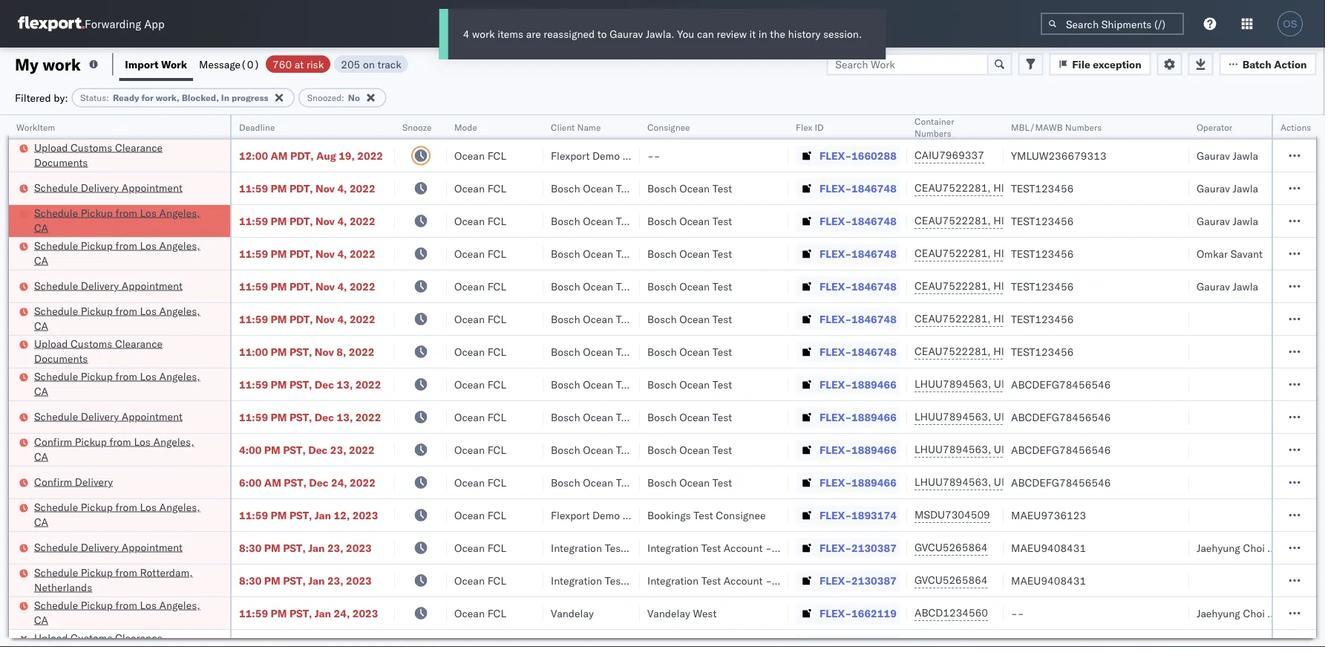 Task type: describe. For each thing, give the bounding box(es) containing it.
4 schedule from the top
[[34, 279, 78, 292]]

deadline button
[[232, 118, 380, 133]]

11 schedule from the top
[[34, 598, 78, 611]]

mode button
[[447, 118, 529, 133]]

2 jawla from the top
[[1234, 182, 1259, 195]]

13 ocean fcl from the top
[[455, 541, 507, 554]]

10 flex- from the top
[[820, 443, 852, 456]]

numbers for container numbers
[[915, 127, 952, 139]]

no
[[348, 92, 360, 103]]

deadline
[[239, 121, 275, 133]]

account for schedule delivery appointment
[[724, 541, 763, 554]]

10 resize handle column header from the left
[[1269, 115, 1287, 647]]

11:59 for third 'schedule pickup from los angeles, ca' button
[[239, 312, 268, 325]]

snooze
[[403, 121, 432, 133]]

status
[[80, 92, 106, 103]]

8 schedule from the top
[[34, 500, 78, 513]]

3 resize handle column header from the left
[[429, 115, 447, 647]]

5 ceau7522281, from the top
[[915, 312, 991, 325]]

1 ceau7522281, from the top
[[915, 181, 991, 194]]

container
[[915, 116, 955, 127]]

6 1846748 from the top
[[852, 345, 897, 358]]

abcdefg78456546 for schedule pickup from los angeles, ca
[[1012, 378, 1112, 391]]

8:30 pm pst, jan 23, 2023 for schedule delivery appointment
[[239, 541, 372, 554]]

schedule pickup from rotterdam, netherlands
[[34, 566, 193, 594]]

4 schedule pickup from los angeles, ca button from the top
[[34, 369, 211, 400]]

demo for -
[[593, 149, 620, 162]]

schedule pickup from rotterdam, netherlands button
[[34, 565, 211, 596]]

15 fcl from the top
[[488, 607, 507, 620]]

2 flex- from the top
[[820, 182, 852, 195]]

4 lhuu7894563, uetu5238478 from the top
[[915, 475, 1067, 488]]

flex-1660288
[[820, 149, 897, 162]]

client name button
[[544, 118, 625, 133]]

schedule delivery appointment for 11:59 pm pdt, nov 4, 2022
[[34, 279, 183, 292]]

9 ocean fcl from the top
[[455, 410, 507, 423]]

action
[[1275, 58, 1308, 71]]

19,
[[339, 149, 355, 162]]

4 flex- from the top
[[820, 247, 852, 260]]

my work
[[15, 54, 81, 74]]

snoozed : no
[[307, 92, 360, 103]]

you
[[678, 27, 695, 40]]

lhuu7894563, uetu5238478 for schedule delivery appointment
[[915, 410, 1067, 423]]

10 fcl from the top
[[488, 443, 507, 456]]

8 flex- from the top
[[820, 378, 852, 391]]

3 upload customs clearance documents link from the top
[[34, 630, 211, 647]]

760
[[273, 58, 292, 71]]

confirm pickup from los angeles, ca
[[34, 435, 194, 463]]

confirm delivery link
[[34, 474, 113, 489]]

14 ocean fcl from the top
[[455, 574, 507, 587]]

track
[[378, 58, 402, 71]]

11:59 pm pdt, nov 4, 2022 for first 'schedule pickup from los angeles, ca' button
[[239, 214, 376, 227]]

batch action button
[[1220, 53, 1317, 75]]

2 gaurav jawla from the top
[[1197, 182, 1259, 195]]

appointment for 11:59 pm pst, dec 13, 2022
[[122, 410, 183, 423]]

6 schedule pickup from los angeles, ca button from the top
[[34, 598, 211, 629]]

origin
[[1300, 541, 1326, 554]]

test123456 for first 'schedule pickup from los angeles, ca' button
[[1012, 214, 1074, 227]]

pdt, for 11:59 pm pdt, nov 4, 2022's the schedule delivery appointment link
[[290, 280, 313, 293]]

3 flex-1846748 from the top
[[820, 247, 897, 260]]

9 fcl from the top
[[488, 410, 507, 423]]

23, for los
[[330, 443, 347, 456]]

reassigned
[[544, 27, 595, 40]]

karl for schedule delivery appointment
[[775, 541, 794, 554]]

3 4, from the top
[[338, 247, 347, 260]]

upload for 12:00 am pdt, aug 19, 2022
[[34, 141, 68, 154]]

workitem
[[16, 121, 55, 133]]

jaehyung
[[1197, 541, 1241, 554]]

1 schedule from the top
[[34, 181, 78, 194]]

in
[[759, 27, 768, 40]]

ca for third 'schedule pickup from los angeles, ca' button from the bottom of the page
[[34, 384, 48, 397]]

3 schedule from the top
[[34, 239, 78, 252]]

name
[[578, 121, 601, 133]]

resize handle column header for consignee
[[771, 115, 789, 647]]

2130387 for schedule pickup from rotterdam, netherlands
[[852, 574, 897, 587]]

11:59 for 5th 'schedule pickup from los angeles, ca' button from the top of the page
[[239, 508, 268, 521]]

6 flex-1846748 from the top
[[820, 345, 897, 358]]

11:59 pm pst, jan 12, 2023
[[239, 508, 378, 521]]

1 ocean fcl from the top
[[455, 149, 507, 162]]

snoozed
[[307, 92, 342, 103]]

flex id button
[[789, 118, 893, 133]]

exception
[[1094, 58, 1142, 71]]

am for pst,
[[264, 476, 281, 489]]

my
[[15, 54, 38, 74]]

5 schedule from the top
[[34, 304, 78, 317]]

12 fcl from the top
[[488, 508, 507, 521]]

3 documents from the top
[[34, 646, 88, 647]]

3 ocean fcl from the top
[[455, 214, 507, 227]]

5 1846748 from the top
[[852, 312, 897, 325]]

flex id
[[796, 121, 824, 133]]

gaurav for upload customs clearance documents
[[1197, 149, 1231, 162]]

from for 2nd 'schedule pickup from los angeles, ca' button
[[116, 239, 137, 252]]

to
[[598, 27, 607, 40]]

integration for schedule delivery appointment
[[648, 541, 699, 554]]

clearance for 11:00 pm pst, nov 8, 2022
[[115, 337, 163, 350]]

7 fcl from the top
[[488, 345, 507, 358]]

aug
[[317, 149, 336, 162]]

13 fcl from the top
[[488, 541, 507, 554]]

4 1846748 from the top
[[852, 280, 897, 293]]

schedule pickup from los angeles, ca for 5th 'schedule pickup from los angeles, ca' button from the top of the page schedule pickup from los angeles, ca link
[[34, 500, 200, 528]]

filtered
[[15, 91, 51, 104]]

6 ocean fcl from the top
[[455, 312, 507, 325]]

filtered by:
[[15, 91, 68, 104]]

6 ceau7522281, from the top
[[915, 345, 991, 358]]

netherlands
[[34, 581, 92, 594]]

4 lhuu7894563, from the top
[[915, 475, 992, 488]]

mode
[[455, 121, 477, 133]]

2 schedule pickup from los angeles, ca button from the top
[[34, 238, 211, 269]]

status : ready for work, blocked, in progress
[[80, 92, 269, 103]]

schedule inside schedule pickup from rotterdam, netherlands
[[34, 566, 78, 579]]

1662119
[[852, 607, 897, 620]]

3 1846748 from the top
[[852, 247, 897, 260]]

client
[[551, 121, 575, 133]]

work
[[161, 58, 187, 71]]

12 ocean fcl from the top
[[455, 508, 507, 521]]

12 flex- from the top
[[820, 508, 852, 521]]

demo for bookings
[[593, 508, 620, 521]]

8:30 for schedule delivery appointment
[[239, 541, 262, 554]]

7 flex- from the top
[[820, 345, 852, 358]]

8:30 pm pst, jan 23, 2023 for schedule pickup from rotterdam, netherlands
[[239, 574, 372, 587]]

in
[[221, 92, 229, 103]]

clearance for 12:00 am pdt, aug 19, 2022
[[115, 141, 163, 154]]

bookings test consignee
[[648, 508, 766, 521]]

23, for rotterdam,
[[328, 574, 344, 587]]

2 1846748 from the top
[[852, 214, 897, 227]]

15 flex- from the top
[[820, 607, 852, 620]]

3 clearance from the top
[[115, 631, 163, 644]]

los for 2nd 'schedule pickup from los angeles, ca' button
[[140, 239, 157, 252]]

os
[[1284, 18, 1298, 29]]

risk
[[307, 58, 324, 71]]

import work button
[[119, 48, 193, 81]]

pickup for 2nd 'schedule pickup from los angeles, ca' button
[[81, 239, 113, 252]]

los for confirm pickup from los angeles, ca button
[[134, 435, 151, 448]]

jan for schedule pickup from rotterdam, netherlands link
[[308, 574, 325, 587]]

ca for 1st 'schedule pickup from los angeles, ca' button from the bottom of the page
[[34, 613, 48, 626]]

ymluw236679313
[[1012, 149, 1107, 162]]

batch
[[1243, 58, 1272, 71]]

24, for 2022
[[331, 476, 347, 489]]

Search Work text field
[[827, 53, 989, 75]]

msdu7304509
[[915, 508, 991, 521]]

1 1846748 from the top
[[852, 182, 897, 195]]

client name
[[551, 121, 601, 133]]

8,
[[337, 345, 346, 358]]

1 schedule delivery appointment link from the top
[[34, 180, 183, 195]]

lagerfeld for schedule delivery appointment
[[797, 541, 841, 554]]

abcd1234560
[[915, 606, 989, 619]]

flexport demo consignee for -
[[551, 149, 673, 162]]

resize handle column header for flex id
[[890, 115, 908, 647]]

ca for third 'schedule pickup from los angeles, ca' button
[[34, 319, 48, 332]]

1 ceau7522281, hlxu6269489, hlxu8034992 from the top
[[915, 181, 1146, 194]]

lhuu7894563, for confirm pickup from los angeles, ca
[[915, 443, 992, 456]]

11:59 pm pst, jan 24, 2023
[[239, 607, 378, 620]]

import work
[[125, 58, 187, 71]]

1 11:59 from the top
[[239, 182, 268, 195]]

test123456 for 2nd 'schedule pickup from los angeles, ca' button
[[1012, 247, 1074, 260]]

11:59 for 2nd 'schedule pickup from los angeles, ca' button
[[239, 247, 268, 260]]

gaurav jawla for schedule delivery appointment
[[1197, 280, 1259, 293]]

12,
[[334, 508, 350, 521]]

11:59 for schedule delivery appointment button related to 11:59 pm pst, dec 13, 2022
[[239, 410, 268, 423]]

customs for 12:00 am pdt, aug 19, 2022
[[71, 141, 112, 154]]

bookings
[[648, 508, 691, 521]]

11:59 pm pdt, nov 4, 2022 for third 'schedule pickup from los angeles, ca' button
[[239, 312, 376, 325]]

4 hlxu8034992 from the top
[[1073, 279, 1146, 292]]

5 fcl from the top
[[488, 280, 507, 293]]

omkar savant
[[1197, 247, 1264, 260]]

jan for 5th 'schedule pickup from los angeles, ca' button from the top of the page schedule pickup from los angeles, ca link
[[315, 508, 331, 521]]

4
[[463, 27, 470, 40]]

2 ocean fcl from the top
[[455, 182, 507, 195]]

4 hlxu6269489, from the top
[[994, 279, 1070, 292]]

7 ocean fcl from the top
[[455, 345, 507, 358]]

it
[[750, 27, 756, 40]]

hlxu6269489, for third 'schedule pickup from los angeles, ca' button
[[994, 312, 1070, 325]]

1 schedule delivery appointment button from the top
[[34, 180, 183, 196]]

operator
[[1197, 121, 1233, 133]]

for
[[141, 92, 154, 103]]

2 flex-1846748 from the top
[[820, 214, 897, 227]]

maeu9408431 for schedule pickup from rotterdam, netherlands
[[1012, 574, 1087, 587]]

schedule delivery appointment for 8:30 pm pst, jan 23, 2023
[[34, 540, 183, 553]]

ca for first 'schedule pickup from los angeles, ca' button
[[34, 221, 48, 234]]

at
[[295, 58, 304, 71]]

jan for schedule pickup from los angeles, ca link related to 1st 'schedule pickup from los angeles, ca' button from the bottom of the page
[[315, 607, 331, 620]]

15 ocean fcl from the top
[[455, 607, 507, 620]]

11 resize handle column header from the left
[[1299, 115, 1317, 647]]

schedule pickup from los angeles, ca for schedule pickup from los angeles, ca link related to third 'schedule pickup from los angeles, ca' button
[[34, 304, 200, 332]]

am for pdt,
[[271, 149, 288, 162]]

message
[[199, 58, 241, 71]]

12:00 am pdt, aug 19, 2022
[[239, 149, 383, 162]]

batch action
[[1243, 58, 1308, 71]]

2 schedule from the top
[[34, 206, 78, 219]]

on
[[363, 58, 375, 71]]

container numbers
[[915, 116, 955, 139]]

11 flex- from the top
[[820, 476, 852, 489]]

3 upload customs clearance documents from the top
[[34, 631, 163, 647]]

jawla for schedule delivery appointment
[[1234, 280, 1259, 293]]

upload customs clearance documents button for 11:00 pm pst, nov 8, 2022
[[34, 336, 211, 367]]

resize handle column header for workitem
[[212, 115, 230, 647]]

11 fcl from the top
[[488, 476, 507, 489]]

1 11:59 pm pdt, nov 4, 2022 from the top
[[239, 182, 376, 195]]

lagerfeld for schedule pickup from rotterdam, netherlands
[[797, 574, 841, 587]]

schedule pickup from los angeles, ca link for first 'schedule pickup from los angeles, ca' button
[[34, 205, 211, 235]]

flexport for --
[[551, 149, 590, 162]]

integration test account - karl lagerfeld for schedule delivery appointment
[[648, 541, 841, 554]]

3 fcl from the top
[[488, 214, 507, 227]]

1 fcl from the top
[[488, 149, 507, 162]]

hlxu8034992 for third 'schedule pickup from los angeles, ca' button
[[1073, 312, 1146, 325]]

consignee button
[[640, 118, 774, 133]]

delivery inside confirm delivery link
[[75, 475, 113, 488]]

6:00 am pst, dec 24, 2022
[[239, 476, 376, 489]]

9 flex- from the top
[[820, 410, 852, 423]]

11:59 for 1st 'schedule pickup from los angeles, ca' button from the bottom of the page
[[239, 607, 268, 620]]

rotterdam,
[[140, 566, 193, 579]]

flex-2130387 for schedule pickup from rotterdam, netherlands
[[820, 574, 897, 587]]

work for 4
[[472, 27, 495, 40]]

6 flex- from the top
[[820, 312, 852, 325]]

os button
[[1274, 7, 1308, 41]]

3 upload from the top
[[34, 631, 68, 644]]

5 flex-1846748 from the top
[[820, 312, 897, 325]]

confirm delivery button
[[34, 474, 113, 491]]

dec up 11:59 pm pst, jan 12, 2023
[[309, 476, 329, 489]]

app
[[144, 17, 165, 31]]

13 flex- from the top
[[820, 541, 852, 554]]

hlxu6269489, for upload customs clearance documents 'button' for 11:00 pm pst, nov 8, 2022
[[994, 345, 1070, 358]]

jaehyung choi - test origin
[[1197, 541, 1326, 554]]

4 1889466 from the top
[[852, 476, 897, 489]]

11 ocean fcl from the top
[[455, 476, 507, 489]]

1889466 for schedule delivery appointment
[[852, 410, 897, 423]]

can
[[697, 27, 715, 40]]

consignee inside "consignee" button
[[648, 121, 691, 133]]

hlxu8034992 for upload customs clearance documents 'button' for 11:00 pm pst, nov 8, 2022
[[1073, 345, 1146, 358]]

vandelay for vandelay
[[551, 607, 594, 620]]

file
[[1073, 58, 1091, 71]]

gaurav for schedule pickup from los angeles, ca
[[1197, 214, 1231, 227]]

flex
[[796, 121, 813, 133]]

2130387 for schedule delivery appointment
[[852, 541, 897, 554]]

4:00 pm pst, dec 23, 2022
[[239, 443, 375, 456]]

2 4, from the top
[[338, 214, 347, 227]]

4 ocean fcl from the top
[[455, 247, 507, 260]]

angeles, inside the confirm pickup from los angeles, ca
[[153, 435, 194, 448]]

message (0)
[[199, 58, 260, 71]]

delivery for 11:59 pm pst, dec 13, 2022
[[81, 410, 119, 423]]

file exception
[[1073, 58, 1142, 71]]

11:00 pm pst, nov 8, 2022
[[239, 345, 375, 358]]

gaurav jawla for schedule pickup from los angeles, ca
[[1197, 214, 1259, 227]]

flexport. image
[[18, 16, 85, 31]]

4 flex-1846748 from the top
[[820, 280, 897, 293]]

mbl/mawb numbers
[[1012, 121, 1103, 133]]

5 ocean fcl from the top
[[455, 280, 507, 293]]

los for first 'schedule pickup from los angeles, ca' button
[[140, 206, 157, 219]]

4 fcl from the top
[[488, 247, 507, 260]]

from for 5th 'schedule pickup from los angeles, ca' button from the top of the page
[[116, 500, 137, 513]]

from for schedule pickup from rotterdam, netherlands button
[[116, 566, 137, 579]]



Task type: vqa. For each thing, say whether or not it's contained in the screenshot.
"778"
no



Task type: locate. For each thing, give the bounding box(es) containing it.
vandelay west
[[648, 607, 717, 620]]

integration
[[648, 541, 699, 554], [648, 574, 699, 587]]

2 schedule delivery appointment from the top
[[34, 279, 183, 292]]

fcl
[[488, 149, 507, 162], [488, 182, 507, 195], [488, 214, 507, 227], [488, 247, 507, 260], [488, 280, 507, 293], [488, 312, 507, 325], [488, 345, 507, 358], [488, 378, 507, 391], [488, 410, 507, 423], [488, 443, 507, 456], [488, 476, 507, 489], [488, 508, 507, 521], [488, 541, 507, 554], [488, 574, 507, 587], [488, 607, 507, 620]]

pickup inside the confirm pickup from los angeles, ca
[[75, 435, 107, 448]]

1 vertical spatial flex-2130387
[[820, 574, 897, 587]]

am
[[271, 149, 288, 162], [264, 476, 281, 489]]

1889466 for schedule pickup from los angeles, ca
[[852, 378, 897, 391]]

upload customs clearance documents link
[[34, 140, 211, 170], [34, 336, 211, 366], [34, 630, 211, 647]]

account for schedule pickup from rotterdam, netherlands
[[724, 574, 763, 587]]

actions
[[1281, 121, 1312, 133]]

pdt, for schedule pickup from los angeles, ca link corresponding to 2nd 'schedule pickup from los angeles, ca' button
[[290, 247, 313, 260]]

1889466 for confirm pickup from los angeles, ca
[[852, 443, 897, 456]]

13, down 8,
[[337, 378, 353, 391]]

4 gaurav jawla from the top
[[1197, 280, 1259, 293]]

1 horizontal spatial --
[[1012, 607, 1025, 620]]

4 ca from the top
[[34, 384, 48, 397]]

pickup for third 'schedule pickup from los angeles, ca' button from the bottom of the page
[[81, 370, 113, 383]]

ceau7522281, hlxu6269489, hlxu8034992
[[915, 181, 1146, 194], [915, 214, 1146, 227], [915, 247, 1146, 260], [915, 279, 1146, 292], [915, 312, 1146, 325], [915, 345, 1146, 358]]

1 vertical spatial 13,
[[337, 410, 353, 423]]

schedule delivery appointment button for 11:59 pm pst, dec 13, 2022
[[34, 409, 183, 425]]

los for third 'schedule pickup from los angeles, ca' button
[[140, 304, 157, 317]]

2 ceau7522281, hlxu6269489, hlxu8034992 from the top
[[915, 214, 1146, 227]]

2 1889466 from the top
[[852, 410, 897, 423]]

13, up 4:00 pm pst, dec 23, 2022
[[337, 410, 353, 423]]

choi
[[1244, 541, 1266, 554]]

13, for schedule pickup from los angeles, ca
[[337, 378, 353, 391]]

0 vertical spatial flex-2130387
[[820, 541, 897, 554]]

numbers for mbl/mawb numbers
[[1066, 121, 1103, 133]]

2 clearance from the top
[[115, 337, 163, 350]]

1 gaurav jawla from the top
[[1197, 149, 1259, 162]]

3 schedule pickup from los angeles, ca from the top
[[34, 304, 200, 332]]

Search Shipments (/) text field
[[1041, 13, 1185, 35]]

5 11:59 from the top
[[239, 312, 268, 325]]

maeu9736123
[[1012, 508, 1087, 521]]

11:59 pm pst, dec 13, 2022 up 4:00 pm pst, dec 23, 2022
[[239, 410, 381, 423]]

0 vertical spatial lagerfeld
[[797, 541, 841, 554]]

numbers inside container numbers
[[915, 127, 952, 139]]

0 vertical spatial maeu9408431
[[1012, 541, 1087, 554]]

6 schedule from the top
[[34, 370, 78, 383]]

work,
[[156, 92, 180, 103]]

0 vertical spatial upload customs clearance documents
[[34, 141, 163, 169]]

uetu5238478 for confirm pickup from los angeles, ca
[[995, 443, 1067, 456]]

-- down "consignee" button
[[648, 149, 661, 162]]

nov for third 'schedule pickup from los angeles, ca' button
[[316, 312, 335, 325]]

resize handle column header for mode
[[526, 115, 544, 647]]

23, up 11:59 pm pst, jan 24, 2023
[[328, 574, 344, 587]]

0 vertical spatial 2130387
[[852, 541, 897, 554]]

23, up "6:00 am pst, dec 24, 2022"
[[330, 443, 347, 456]]

nov
[[316, 182, 335, 195], [316, 214, 335, 227], [316, 247, 335, 260], [316, 280, 335, 293], [316, 312, 335, 325], [315, 345, 334, 358]]

1 vertical spatial confirm
[[34, 475, 72, 488]]

savant
[[1231, 247, 1264, 260]]

2 lhuu7894563, from the top
[[915, 410, 992, 423]]

numbers down container
[[915, 127, 952, 139]]

6 ceau7522281, hlxu6269489, hlxu8034992 from the top
[[915, 345, 1146, 358]]

0 vertical spatial 11:59 pm pst, dec 13, 2022
[[239, 378, 381, 391]]

uetu5238478
[[995, 377, 1067, 390], [995, 410, 1067, 423], [995, 443, 1067, 456], [995, 475, 1067, 488]]

pickup for first 'schedule pickup from los angeles, ca' button
[[81, 206, 113, 219]]

3 customs from the top
[[71, 631, 112, 644]]

0 horizontal spatial numbers
[[915, 127, 952, 139]]

13, for schedule delivery appointment
[[337, 410, 353, 423]]

id
[[815, 121, 824, 133]]

work
[[472, 27, 495, 40], [43, 54, 81, 74]]

0 horizontal spatial vandelay
[[551, 607, 594, 620]]

0 vertical spatial documents
[[34, 156, 88, 169]]

2 schedule delivery appointment link from the top
[[34, 278, 183, 293]]

1 flex-1846748 from the top
[[820, 182, 897, 195]]

ca for 2nd 'schedule pickup from los angeles, ca' button
[[34, 254, 48, 267]]

0 vertical spatial 8:30 pm pst, jan 23, 2023
[[239, 541, 372, 554]]

1 horizontal spatial numbers
[[1066, 121, 1103, 133]]

5 flex- from the top
[[820, 280, 852, 293]]

0 vertical spatial integration
[[648, 541, 699, 554]]

3 hlxu8034992 from the top
[[1073, 247, 1146, 260]]

confirm inside the confirm pickup from los angeles, ca
[[34, 435, 72, 448]]

2 vertical spatial upload
[[34, 631, 68, 644]]

8:30 up 11:59 pm pst, jan 24, 2023
[[239, 574, 262, 587]]

2 ca from the top
[[34, 254, 48, 267]]

0 vertical spatial flexport
[[551, 149, 590, 162]]

2 upload customs clearance documents from the top
[[34, 337, 163, 365]]

documents for 12:00
[[34, 156, 88, 169]]

0 vertical spatial karl
[[775, 541, 794, 554]]

schedule delivery appointment link for 11:59 pm pdt, nov 4, 2022
[[34, 278, 183, 293]]

2 upload from the top
[[34, 337, 68, 350]]

1 vertical spatial lagerfeld
[[797, 574, 841, 587]]

items
[[498, 27, 524, 40]]

3 schedule delivery appointment button from the top
[[34, 409, 183, 425]]

11:59 for schedule delivery appointment button for 11:59 pm pdt, nov 4, 2022
[[239, 280, 268, 293]]

2 13, from the top
[[337, 410, 353, 423]]

1 vertical spatial upload
[[34, 337, 68, 350]]

uetu5238478 for schedule pickup from los angeles, ca
[[995, 377, 1067, 390]]

integration test account - karl lagerfeld up west
[[648, 574, 841, 587]]

2 vertical spatial 23,
[[328, 574, 344, 587]]

2 documents from the top
[[34, 352, 88, 365]]

confirm for confirm delivery
[[34, 475, 72, 488]]

6 fcl from the top
[[488, 312, 507, 325]]

1846748
[[852, 182, 897, 195], [852, 214, 897, 227], [852, 247, 897, 260], [852, 280, 897, 293], [852, 312, 897, 325], [852, 345, 897, 358]]

1 horizontal spatial :
[[342, 92, 345, 103]]

ceau7522281, hlxu6269489, hlxu8034992 for 2nd 'schedule pickup from los angeles, ca' button
[[915, 247, 1146, 260]]

gvcu5265864 for schedule pickup from rotterdam, netherlands
[[915, 573, 988, 586]]

0 vertical spatial integration test account - karl lagerfeld
[[648, 541, 841, 554]]

file exception button
[[1050, 53, 1152, 75], [1050, 53, 1152, 75]]

0 vertical spatial clearance
[[115, 141, 163, 154]]

0 horizontal spatial :
[[106, 92, 109, 103]]

2 uetu5238478 from the top
[[995, 410, 1067, 423]]

pdt, for first 'schedule pickup from los angeles, ca' button schedule pickup from los angeles, ca link
[[290, 214, 313, 227]]

flex-1893174 button
[[796, 505, 900, 526], [796, 505, 900, 526]]

schedule pickup from los angeles, ca for first 'schedule pickup from los angeles, ca' button schedule pickup from los angeles, ca link
[[34, 206, 200, 234]]

omkar
[[1197, 247, 1229, 260]]

3 test123456 from the top
[[1012, 247, 1074, 260]]

delivery for 8:30 pm pst, jan 23, 2023
[[81, 540, 119, 553]]

appointment for 8:30 pm pst, jan 23, 2023
[[122, 540, 183, 553]]

8 fcl from the top
[[488, 378, 507, 391]]

-
[[648, 149, 654, 162], [654, 149, 661, 162], [766, 541, 772, 554], [1268, 541, 1275, 554], [766, 574, 772, 587], [1012, 607, 1018, 620], [1018, 607, 1025, 620]]

1 integration from the top
[[648, 541, 699, 554]]

1 vertical spatial --
[[1012, 607, 1025, 620]]

4 abcdefg78456546 from the top
[[1012, 476, 1112, 489]]

2 abcdefg78456546 from the top
[[1012, 410, 1112, 423]]

pst,
[[290, 345, 312, 358], [290, 378, 312, 391], [290, 410, 312, 423], [283, 443, 306, 456], [284, 476, 307, 489], [290, 508, 312, 521], [283, 541, 306, 554], [283, 574, 306, 587], [290, 607, 312, 620]]

8 ocean fcl from the top
[[455, 378, 507, 391]]

schedule pickup from los angeles, ca link for 2nd 'schedule pickup from los angeles, ca' button
[[34, 238, 211, 268]]

forwarding app
[[85, 17, 165, 31]]

confirm delivery
[[34, 475, 113, 488]]

bosch ocean test
[[551, 182, 636, 195], [648, 182, 733, 195], [551, 214, 636, 227], [648, 214, 733, 227], [551, 247, 636, 260], [648, 247, 733, 260], [551, 280, 636, 293], [648, 280, 733, 293], [551, 312, 636, 325], [648, 312, 733, 325], [551, 345, 636, 358], [648, 345, 733, 358], [551, 378, 636, 391], [648, 378, 733, 391], [551, 410, 636, 423], [648, 410, 733, 423], [551, 443, 636, 456], [648, 443, 733, 456], [551, 476, 636, 489], [648, 476, 733, 489]]

1 vertical spatial upload customs clearance documents button
[[34, 336, 211, 367]]

24, for 2023
[[334, 607, 350, 620]]

ocean fcl
[[455, 149, 507, 162], [455, 182, 507, 195], [455, 214, 507, 227], [455, 247, 507, 260], [455, 280, 507, 293], [455, 312, 507, 325], [455, 345, 507, 358], [455, 378, 507, 391], [455, 410, 507, 423], [455, 443, 507, 456], [455, 476, 507, 489], [455, 508, 507, 521], [455, 541, 507, 554], [455, 574, 507, 587], [455, 607, 507, 620]]

confirm up confirm delivery
[[34, 435, 72, 448]]

integration test account - karl lagerfeld down bookings test consignee
[[648, 541, 841, 554]]

confirm inside button
[[34, 475, 72, 488]]

2 upload customs clearance documents link from the top
[[34, 336, 211, 366]]

2 vertical spatial clearance
[[115, 631, 163, 644]]

0 vertical spatial upload
[[34, 141, 68, 154]]

11:59 for third 'schedule pickup from los angeles, ca' button from the bottom of the page
[[239, 378, 268, 391]]

1 vertical spatial 8:30 pm pst, jan 23, 2023
[[239, 574, 372, 587]]

schedule pickup from los angeles, ca link
[[34, 205, 211, 235], [34, 238, 211, 268], [34, 303, 211, 333], [34, 369, 211, 399], [34, 500, 211, 529], [34, 598, 211, 627]]

5 schedule pickup from los angeles, ca from the top
[[34, 500, 200, 528]]

dec up 4:00 pm pst, dec 23, 2022
[[315, 410, 334, 423]]

pickup inside schedule pickup from rotterdam, netherlands
[[81, 566, 113, 579]]

2 vertical spatial customs
[[71, 631, 112, 644]]

24,
[[331, 476, 347, 489], [334, 607, 350, 620]]

1 vertical spatial 2130387
[[852, 574, 897, 587]]

integration down bookings
[[648, 541, 699, 554]]

8:30 down "6:00"
[[239, 541, 262, 554]]

1 test123456 from the top
[[1012, 182, 1074, 195]]

upload customs clearance documents for 12:00 am pdt, aug 19, 2022
[[34, 141, 163, 169]]

1 vertical spatial flexport demo consignee
[[551, 508, 673, 521]]

lagerfeld down the flex-1893174
[[797, 541, 841, 554]]

2 vertical spatial upload customs clearance documents
[[34, 631, 163, 647]]

1 vertical spatial gvcu5265864
[[915, 573, 988, 586]]

schedule delivery appointment button
[[34, 180, 183, 196], [34, 278, 183, 295], [34, 409, 183, 425], [34, 540, 183, 556]]

: left ready at the left top
[[106, 92, 109, 103]]

upload customs clearance documents button for 12:00 am pdt, aug 19, 2022
[[34, 140, 211, 171]]

jawla for schedule pickup from los angeles, ca
[[1234, 214, 1259, 227]]

test123456 for upload customs clearance documents 'button' for 11:00 pm pst, nov 8, 2022
[[1012, 345, 1074, 358]]

0 vertical spatial customs
[[71, 141, 112, 154]]

1 vertical spatial karl
[[775, 574, 794, 587]]

container numbers button
[[908, 112, 989, 139]]

11:59 pm pst, dec 13, 2022 for schedule delivery appointment
[[239, 410, 381, 423]]

schedule delivery appointment link for 11:59 pm pst, dec 13, 2022
[[34, 409, 183, 424]]

11:59 pm pdt, nov 4, 2022 for 2nd 'schedule pickup from los angeles, ca' button
[[239, 247, 376, 260]]

0 vertical spatial account
[[724, 541, 763, 554]]

demo down name
[[593, 149, 620, 162]]

test123456 for third 'schedule pickup from los angeles, ca' button
[[1012, 312, 1074, 325]]

4 schedule delivery appointment link from the top
[[34, 540, 183, 555]]

8:30 pm pst, jan 23, 2023 down 11:59 pm pst, jan 12, 2023
[[239, 541, 372, 554]]

1 horizontal spatial work
[[472, 27, 495, 40]]

0 vertical spatial upload customs clearance documents link
[[34, 140, 211, 170]]

3 hlxu6269489, from the top
[[994, 247, 1070, 260]]

documents for 11:00
[[34, 352, 88, 365]]

5 schedule pickup from los angeles, ca button from the top
[[34, 500, 211, 531]]

ca inside the confirm pickup from los angeles, ca
[[34, 450, 48, 463]]

11:59 pm pst, dec 13, 2022 down 11:00 pm pst, nov 8, 2022
[[239, 378, 381, 391]]

1 11:59 pm pst, dec 13, 2022 from the top
[[239, 378, 381, 391]]

23, down 12,
[[328, 541, 344, 554]]

gvcu5265864 up "abcd1234560"
[[915, 573, 988, 586]]

: left 'no'
[[342, 92, 345, 103]]

0 vertical spatial work
[[472, 27, 495, 40]]

0 vertical spatial --
[[648, 149, 661, 162]]

5 ca from the top
[[34, 450, 48, 463]]

schedule delivery appointment link
[[34, 180, 183, 195], [34, 278, 183, 293], [34, 409, 183, 424], [34, 540, 183, 555]]

1 vertical spatial upload customs clearance documents link
[[34, 336, 211, 366]]

ceau7522281, hlxu6269489, hlxu8034992 for upload customs clearance documents 'button' for 11:00 pm pst, nov 8, 2022
[[915, 345, 1146, 358]]

1 flex- from the top
[[820, 149, 852, 162]]

0 vertical spatial upload customs clearance documents button
[[34, 140, 211, 171]]

flex-1893174
[[820, 508, 897, 521]]

flex-2130387 down the flex-1893174
[[820, 541, 897, 554]]

:
[[106, 92, 109, 103], [342, 92, 345, 103]]

0 vertical spatial am
[[271, 149, 288, 162]]

1 vertical spatial clearance
[[115, 337, 163, 350]]

2 flexport from the top
[[551, 508, 590, 521]]

6:00
[[239, 476, 262, 489]]

history
[[789, 27, 821, 40]]

demo left bookings
[[593, 508, 620, 521]]

2 integration from the top
[[648, 574, 699, 587]]

test
[[616, 182, 636, 195], [713, 182, 733, 195], [616, 214, 636, 227], [713, 214, 733, 227], [616, 247, 636, 260], [713, 247, 733, 260], [616, 280, 636, 293], [713, 280, 733, 293], [616, 312, 636, 325], [713, 312, 733, 325], [616, 345, 636, 358], [713, 345, 733, 358], [616, 378, 636, 391], [713, 378, 733, 391], [616, 410, 636, 423], [713, 410, 733, 423], [616, 443, 636, 456], [713, 443, 733, 456], [616, 476, 636, 489], [713, 476, 733, 489], [694, 508, 714, 521], [702, 541, 721, 554], [1278, 541, 1297, 554], [702, 574, 721, 587]]

hlxu6269489, for 2nd 'schedule pickup from los angeles, ca' button
[[994, 247, 1070, 260]]

0 vertical spatial demo
[[593, 149, 620, 162]]

2 ceau7522281, from the top
[[915, 214, 991, 227]]

2 vandelay from the left
[[648, 607, 691, 620]]

am right 12:00
[[271, 149, 288, 162]]

4 11:59 pm pdt, nov 4, 2022 from the top
[[239, 280, 376, 293]]

pickup for third 'schedule pickup from los angeles, ca' button
[[81, 304, 113, 317]]

lagerfeld up flex-1662119 at the right bottom
[[797, 574, 841, 587]]

schedule pickup from los angeles, ca for schedule pickup from los angeles, ca link related to 1st 'schedule pickup from los angeles, ca' button from the bottom of the page
[[34, 598, 200, 626]]

2 karl from the top
[[775, 574, 794, 587]]

flex-1889466 for schedule pickup from los angeles, ca
[[820, 378, 897, 391]]

forwarding
[[85, 17, 141, 31]]

2 resize handle column header from the left
[[377, 115, 395, 647]]

1 horizontal spatial vandelay
[[648, 607, 691, 620]]

: for status
[[106, 92, 109, 103]]

test123456 for schedule delivery appointment button for 11:59 pm pdt, nov 4, 2022
[[1012, 280, 1074, 293]]

numbers inside button
[[1066, 121, 1103, 133]]

clearance
[[115, 141, 163, 154], [115, 337, 163, 350], [115, 631, 163, 644]]

flex-2130387 button
[[796, 537, 900, 558], [796, 537, 900, 558], [796, 570, 900, 591], [796, 570, 900, 591]]

3 schedule pickup from los angeles, ca button from the top
[[34, 303, 211, 335]]

4:00
[[239, 443, 262, 456]]

work up "by:" on the left top of page
[[43, 54, 81, 74]]

pickup for schedule pickup from rotterdam, netherlands button
[[81, 566, 113, 579]]

10 ocean fcl from the top
[[455, 443, 507, 456]]

1 hlxu8034992 from the top
[[1073, 181, 1146, 194]]

2 lhuu7894563, uetu5238478 from the top
[[915, 410, 1067, 423]]

by:
[[54, 91, 68, 104]]

resize handle column header
[[212, 115, 230, 647], [377, 115, 395, 647], [429, 115, 447, 647], [526, 115, 544, 647], [623, 115, 640, 647], [771, 115, 789, 647], [890, 115, 908, 647], [986, 115, 1004, 647], [1172, 115, 1190, 647], [1269, 115, 1287, 647], [1299, 115, 1317, 647]]

2 flex-2130387 from the top
[[820, 574, 897, 587]]

1 account from the top
[[724, 541, 763, 554]]

1 vertical spatial 23,
[[328, 541, 344, 554]]

session.
[[824, 27, 863, 40]]

0 vertical spatial 24,
[[331, 476, 347, 489]]

8:30
[[239, 541, 262, 554], [239, 574, 262, 587]]

2 vertical spatial documents
[[34, 646, 88, 647]]

from for first 'schedule pickup from los angeles, ca' button
[[116, 206, 137, 219]]

lhuu7894563, uetu5238478 for confirm pickup from los angeles, ca
[[915, 443, 1067, 456]]

schedule pickup from los angeles, ca for schedule pickup from los angeles, ca link for third 'schedule pickup from los angeles, ca' button from the bottom of the page
[[34, 370, 200, 397]]

work right 4
[[472, 27, 495, 40]]

: for snoozed
[[342, 92, 345, 103]]

1 vertical spatial maeu9408431
[[1012, 574, 1087, 587]]

numbers up ymluw236679313
[[1066, 121, 1103, 133]]

abcdefg78456546
[[1012, 378, 1112, 391], [1012, 410, 1112, 423], [1012, 443, 1112, 456], [1012, 476, 1112, 489]]

2130387 up 1662119
[[852, 574, 897, 587]]

2 vertical spatial upload customs clearance documents link
[[34, 630, 211, 647]]

1 flex-1889466 from the top
[[820, 378, 897, 391]]

los for 1st 'schedule pickup from los angeles, ca' button from the bottom of the page
[[140, 598, 157, 611]]

flex-2130387 up flex-1662119 at the right bottom
[[820, 574, 897, 587]]

mbl/mawb numbers button
[[1004, 118, 1175, 133]]

2 fcl from the top
[[488, 182, 507, 195]]

1 8:30 from the top
[[239, 541, 262, 554]]

2 schedule pickup from los angeles, ca from the top
[[34, 239, 200, 267]]

205
[[341, 58, 360, 71]]

1 vertical spatial upload customs clearance documents
[[34, 337, 163, 365]]

integration up vandelay west
[[648, 574, 699, 587]]

are
[[526, 27, 541, 40]]

11:59
[[239, 182, 268, 195], [239, 214, 268, 227], [239, 247, 268, 260], [239, 280, 268, 293], [239, 312, 268, 325], [239, 378, 268, 391], [239, 410, 268, 423], [239, 508, 268, 521], [239, 607, 268, 620]]

8:30 pm pst, jan 23, 2023
[[239, 541, 372, 554], [239, 574, 372, 587]]

0 vertical spatial 8:30
[[239, 541, 262, 554]]

1 vertical spatial 11:59 pm pst, dec 13, 2022
[[239, 410, 381, 423]]

1 vertical spatial customs
[[71, 337, 112, 350]]

1 vertical spatial am
[[264, 476, 281, 489]]

upload for 11:00 pm pst, nov 8, 2022
[[34, 337, 68, 350]]

1 vertical spatial account
[[724, 574, 763, 587]]

1 lhuu7894563, uetu5238478 from the top
[[915, 377, 1067, 390]]

7 schedule from the top
[[34, 410, 78, 423]]

account
[[724, 541, 763, 554], [724, 574, 763, 587]]

12:00
[[239, 149, 268, 162]]

confirm down the confirm pickup from los angeles, ca in the bottom left of the page
[[34, 475, 72, 488]]

gvcu5265864 for schedule delivery appointment
[[915, 541, 988, 554]]

2 8:30 from the top
[[239, 574, 262, 587]]

pdt,
[[290, 149, 314, 162], [290, 182, 313, 195], [290, 214, 313, 227], [290, 247, 313, 260], [290, 280, 313, 293], [290, 312, 313, 325]]

gvcu5265864 down msdu7304509
[[915, 541, 988, 554]]

4,
[[338, 182, 347, 195], [338, 214, 347, 227], [338, 247, 347, 260], [338, 280, 347, 293], [338, 312, 347, 325]]

dec up "6:00 am pst, dec 24, 2022"
[[308, 443, 328, 456]]

11:00
[[239, 345, 268, 358]]

lhuu7894563, uetu5238478 for schedule pickup from los angeles, ca
[[915, 377, 1067, 390]]

1 vertical spatial work
[[43, 54, 81, 74]]

23,
[[330, 443, 347, 456], [328, 541, 344, 554], [328, 574, 344, 587]]

hlxu6269489, for first 'schedule pickup from los angeles, ca' button
[[994, 214, 1070, 227]]

2 upload customs clearance documents button from the top
[[34, 336, 211, 367]]

nov for 2nd 'schedule pickup from los angeles, ca' button
[[316, 247, 335, 260]]

ca for 5th 'schedule pickup from los angeles, ca' button from the top of the page
[[34, 515, 48, 528]]

1 appointment from the top
[[122, 181, 183, 194]]

7 ca from the top
[[34, 613, 48, 626]]

jawla for upload customs clearance documents
[[1234, 149, 1259, 162]]

4 4, from the top
[[338, 280, 347, 293]]

3 ceau7522281, from the top
[[915, 247, 991, 260]]

schedule
[[34, 181, 78, 194], [34, 206, 78, 219], [34, 239, 78, 252], [34, 279, 78, 292], [34, 304, 78, 317], [34, 370, 78, 383], [34, 410, 78, 423], [34, 500, 78, 513], [34, 540, 78, 553], [34, 566, 78, 579], [34, 598, 78, 611]]

integration test account - karl lagerfeld for schedule pickup from rotterdam, netherlands
[[648, 574, 841, 587]]

dec
[[315, 378, 334, 391], [315, 410, 334, 423], [308, 443, 328, 456], [309, 476, 329, 489]]

los inside the confirm pickup from los angeles, ca
[[134, 435, 151, 448]]

from inside the confirm pickup from los angeles, ca
[[110, 435, 131, 448]]

14 flex- from the top
[[820, 574, 852, 587]]

flex-1660288 button
[[796, 145, 900, 166], [796, 145, 900, 166]]

0 vertical spatial confirm
[[34, 435, 72, 448]]

forwarding app link
[[18, 16, 165, 31]]

1 vertical spatial 24,
[[334, 607, 350, 620]]

schedule pickup from los angeles, ca link for third 'schedule pickup from los angeles, ca' button from the bottom of the page
[[34, 369, 211, 399]]

1 2130387 from the top
[[852, 541, 897, 554]]

dec for confirm pickup from los angeles, ca
[[308, 443, 328, 456]]

schedule pickup from los angeles, ca
[[34, 206, 200, 234], [34, 239, 200, 267], [34, 304, 200, 332], [34, 370, 200, 397], [34, 500, 200, 528], [34, 598, 200, 626]]

5 hlxu6269489, from the top
[[994, 312, 1070, 325]]

1 vertical spatial integration
[[648, 574, 699, 587]]

2 11:59 pm pdt, nov 4, 2022 from the top
[[239, 214, 376, 227]]

8:30 pm pst, jan 23, 2023 up 11:59 pm pst, jan 24, 2023
[[239, 574, 372, 587]]

1 confirm from the top
[[34, 435, 72, 448]]

flexport
[[551, 149, 590, 162], [551, 508, 590, 521]]

1 13, from the top
[[337, 378, 353, 391]]

0 vertical spatial flexport demo consignee
[[551, 149, 673, 162]]

2 appointment from the top
[[122, 279, 183, 292]]

0 vertical spatial gvcu5265864
[[915, 541, 988, 554]]

9 schedule from the top
[[34, 540, 78, 553]]

1 schedule delivery appointment from the top
[[34, 181, 183, 194]]

1 4, from the top
[[338, 182, 347, 195]]

1 vertical spatial 8:30
[[239, 574, 262, 587]]

upload customs clearance documents for 11:00 pm pst, nov 8, 2022
[[34, 337, 163, 365]]

4 schedule pickup from los angeles, ca link from the top
[[34, 369, 211, 399]]

11:59 pm pst, dec 13, 2022 for schedule pickup from los angeles, ca
[[239, 378, 381, 391]]

hlxu8034992
[[1073, 181, 1146, 194], [1073, 214, 1146, 227], [1073, 247, 1146, 260], [1073, 279, 1146, 292], [1073, 312, 1146, 325], [1073, 345, 1146, 358]]

2 integration test account - karl lagerfeld from the top
[[648, 574, 841, 587]]

1660288
[[852, 149, 897, 162]]

schedule pickup from los angeles, ca link for third 'schedule pickup from los angeles, ca' button
[[34, 303, 211, 333]]

pickup for 5th 'schedule pickup from los angeles, ca' button from the top of the page
[[81, 500, 113, 513]]

0 horizontal spatial work
[[43, 54, 81, 74]]

pickup for confirm pickup from los angeles, ca button
[[75, 435, 107, 448]]

2022
[[358, 149, 383, 162], [350, 182, 376, 195], [350, 214, 376, 227], [350, 247, 376, 260], [350, 280, 376, 293], [350, 312, 376, 325], [349, 345, 375, 358], [356, 378, 381, 391], [356, 410, 381, 423], [349, 443, 375, 456], [350, 476, 376, 489]]

-- right "abcd1234560"
[[1012, 607, 1025, 620]]

0 vertical spatial 13,
[[337, 378, 353, 391]]

ca
[[34, 221, 48, 234], [34, 254, 48, 267], [34, 319, 48, 332], [34, 384, 48, 397], [34, 450, 48, 463], [34, 515, 48, 528], [34, 613, 48, 626]]

1 vertical spatial demo
[[593, 508, 620, 521]]

blocked,
[[182, 92, 219, 103]]

0 vertical spatial 23,
[[330, 443, 347, 456]]

2130387 down 1893174
[[852, 541, 897, 554]]

4 flex-1889466 from the top
[[820, 476, 897, 489]]

1 vertical spatial integration test account - karl lagerfeld
[[648, 574, 841, 587]]

am right "6:00"
[[264, 476, 281, 489]]

abcdefg78456546 for schedule delivery appointment
[[1012, 410, 1112, 423]]

0 horizontal spatial --
[[648, 149, 661, 162]]

from for 1st 'schedule pickup from los angeles, ca' button from the bottom of the page
[[116, 598, 137, 611]]

--
[[648, 149, 661, 162], [1012, 607, 1025, 620]]

flex-1662119
[[820, 607, 897, 620]]

from inside schedule pickup from rotterdam, netherlands
[[116, 566, 137, 579]]

1 customs from the top
[[71, 141, 112, 154]]

resize handle column header for container numbers
[[986, 115, 1004, 647]]

west
[[693, 607, 717, 620]]

5 4, from the top
[[338, 312, 347, 325]]

schedule pickup from los angeles, ca button
[[34, 205, 211, 237], [34, 238, 211, 269], [34, 303, 211, 335], [34, 369, 211, 400], [34, 500, 211, 531], [34, 598, 211, 629]]

1 vertical spatial documents
[[34, 352, 88, 365]]

dec down 11:00 pm pst, nov 8, 2022
[[315, 378, 334, 391]]

1 vertical spatial flexport
[[551, 508, 590, 521]]

760 at risk
[[273, 58, 324, 71]]



